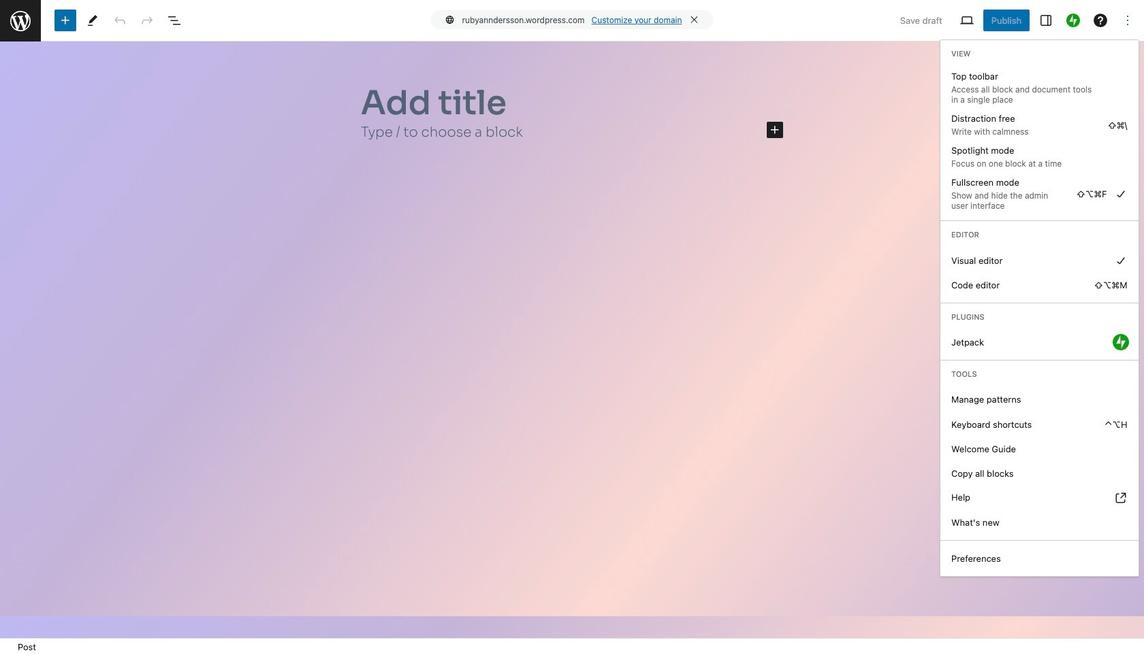 Task type: locate. For each thing, give the bounding box(es) containing it.
3 right image from the top
[[1113, 490, 1129, 506]]

1 right image from the top
[[1113, 186, 1129, 203]]

2 vertical spatial right image
[[1113, 490, 1129, 506]]

undo image
[[112, 12, 128, 29]]

right image
[[1113, 186, 1129, 203], [1113, 335, 1129, 351], [1113, 490, 1129, 506]]

1 vertical spatial right image
[[1113, 335, 1129, 351]]

0 vertical spatial group
[[946, 67, 1133, 215]]

2 vertical spatial group
[[946, 388, 1133, 535]]

toggle block inserter image
[[57, 12, 74, 29]]

jetpack image
[[1067, 14, 1080, 27]]

view image
[[959, 12, 975, 29]]

0 vertical spatial right image
[[1113, 186, 1129, 203]]

1 group from the top
[[946, 67, 1133, 215]]

settings image
[[1038, 12, 1054, 29]]

document overview image
[[166, 12, 183, 29]]

options image
[[1120, 12, 1136, 29]]

group
[[946, 67, 1133, 215], [946, 248, 1133, 297], [946, 388, 1133, 535]]

redo image
[[139, 12, 155, 29]]

tools image
[[84, 12, 101, 29]]

right image
[[1113, 253, 1129, 269]]

1 vertical spatial group
[[946, 248, 1133, 297]]



Task type: describe. For each thing, give the bounding box(es) containing it.
2 right image from the top
[[1113, 335, 1129, 351]]

2 group from the top
[[946, 248, 1133, 297]]

options menu
[[941, 40, 1138, 577]]

editor content region
[[0, 42, 1144, 639]]

3 group from the top
[[946, 388, 1133, 535]]

help image
[[1092, 12, 1109, 29]]



